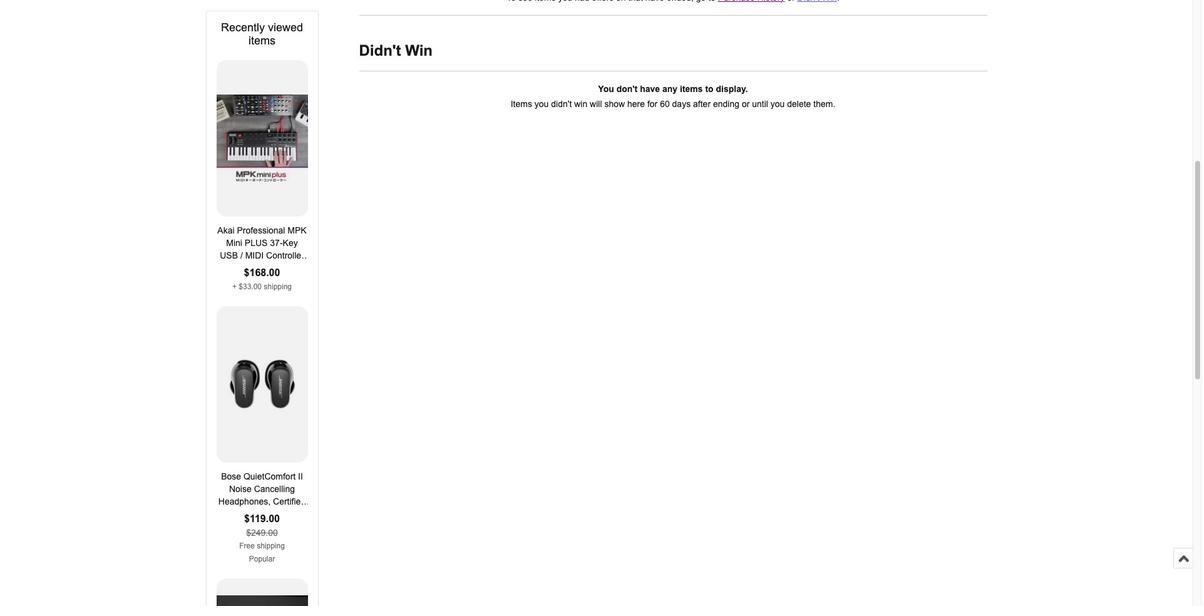 Task type: vqa. For each thing, say whether or not it's contained in the screenshot.
delete
yes



Task type: describe. For each thing, give the bounding box(es) containing it.
you don't have any items to display. items you didn't win will show here for 60 days after ending or until you delete them.
[[511, 84, 836, 109]]

$249.00
[[246, 528, 278, 538]]

them.
[[814, 99, 836, 109]]

you
[[598, 84, 614, 94]]

for
[[648, 99, 658, 109]]

win
[[575, 99, 588, 109]]

items inside recently viewed items
[[249, 34, 276, 47]]

quietcomfort
[[244, 471, 296, 481]]

$119.00
[[244, 513, 280, 524]]

don't
[[617, 84, 638, 94]]

didn't
[[551, 99, 572, 109]]

items inside you don't have any items to display. items you didn't win will show here for 60 days after ending or until you delete them.
[[680, 84, 703, 94]]

popular
[[249, 555, 275, 564]]

professional
[[237, 225, 285, 235]]

controller
[[266, 250, 304, 260]]

2 you from the left
[[771, 99, 785, 109]]

show
[[605, 99, 625, 109]]

ii
[[298, 471, 303, 481]]

didn't win
[[359, 42, 433, 59]]

akai professional mpk mini plus 37-key usb / midi controller 8 drums pad $168.00 + $33.00 shipping
[[218, 225, 307, 291]]

viewed
[[268, 21, 303, 34]]

recently viewed items
[[221, 21, 303, 47]]

shipping inside bose quietcomfort ii noise cancelling headphones, certified refurbished $119.00 $249.00 free shipping popular
[[257, 542, 285, 550]]

pad
[[273, 263, 287, 273]]

midi
[[245, 250, 264, 260]]

refurbished
[[239, 509, 286, 519]]

recently
[[221, 21, 265, 34]]

display.
[[716, 84, 748, 94]]

1 you from the left
[[535, 99, 549, 109]]

previous price $249.00 text field
[[246, 528, 278, 538]]

headphones,
[[219, 496, 271, 506]]

mpk
[[288, 225, 307, 235]]

after
[[694, 99, 711, 109]]

noise
[[229, 484, 252, 494]]

/
[[240, 250, 243, 260]]

drums
[[244, 263, 270, 273]]

ending
[[714, 99, 740, 109]]

$168.00
[[244, 267, 280, 278]]

37-
[[270, 238, 283, 248]]

have
[[640, 84, 660, 94]]

8
[[237, 263, 242, 273]]

cancelling
[[254, 484, 295, 494]]

plus
[[245, 238, 268, 248]]



Task type: locate. For each thing, give the bounding box(es) containing it.
didn't
[[359, 42, 401, 59]]

1 vertical spatial items
[[680, 84, 703, 94]]

shipping
[[264, 282, 292, 291], [257, 542, 285, 550]]

$168.00 text field
[[244, 267, 280, 278]]

free
[[239, 542, 255, 550]]

shipping inside the "akai professional mpk mini plus 37-key usb / midi controller 8 drums pad $168.00 + $33.00 shipping"
[[264, 282, 292, 291]]

you left didn't
[[535, 99, 549, 109]]

0 vertical spatial shipping
[[264, 282, 292, 291]]

key
[[283, 238, 298, 248]]

you right until
[[771, 99, 785, 109]]

shipping up popular text field
[[257, 542, 285, 550]]

win
[[405, 42, 433, 59]]

Free shipping text field
[[239, 542, 285, 550]]

here
[[628, 99, 645, 109]]

1 vertical spatial shipping
[[257, 542, 285, 550]]

0 horizontal spatial you
[[535, 99, 549, 109]]

60
[[660, 99, 670, 109]]

mini
[[226, 238, 242, 248]]

delete
[[788, 99, 812, 109]]

akai
[[218, 225, 235, 235]]

1 horizontal spatial items
[[680, 84, 703, 94]]

+
[[232, 282, 237, 291]]

will
[[590, 99, 602, 109]]

days
[[673, 99, 691, 109]]

0 vertical spatial items
[[249, 34, 276, 47]]

shipping down pad
[[264, 282, 292, 291]]

items
[[511, 99, 532, 109]]

usb
[[220, 250, 238, 260]]

any
[[663, 84, 678, 94]]

certified
[[273, 496, 306, 506]]

until
[[753, 99, 769, 109]]

0 horizontal spatial items
[[249, 34, 276, 47]]

items down "recently"
[[249, 34, 276, 47]]

to
[[706, 84, 714, 94]]

bose quietcomfort ii noise cancelling headphones, certified refurbished $119.00 $249.00 free shipping popular
[[219, 471, 306, 564]]

items
[[249, 34, 276, 47], [680, 84, 703, 94]]

+ $33.00 shipping text field
[[232, 282, 292, 291]]

$119.00 text field
[[244, 513, 280, 524]]

bose
[[221, 471, 241, 481]]

Popular text field
[[249, 555, 275, 564]]

items left to
[[680, 84, 703, 94]]

you
[[535, 99, 549, 109], [771, 99, 785, 109]]

1 horizontal spatial you
[[771, 99, 785, 109]]

$33.00
[[239, 282, 262, 291]]

or
[[742, 99, 750, 109]]



